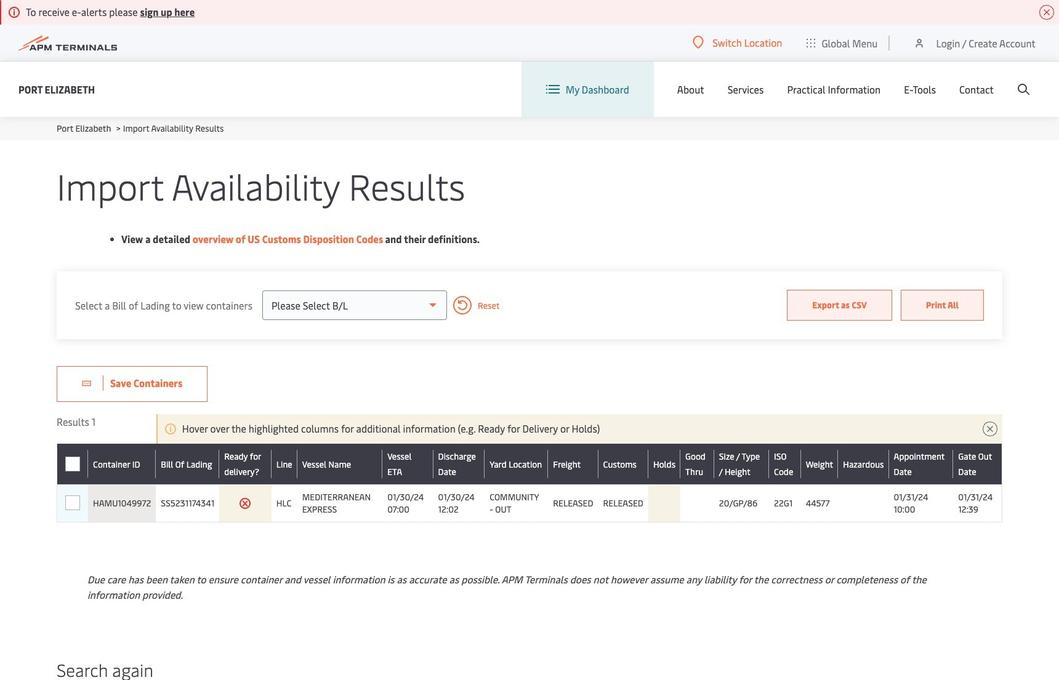 Task type: locate. For each thing, give the bounding box(es) containing it.
None checkbox
[[65, 457, 80, 472], [65, 457, 80, 472], [65, 496, 80, 511], [65, 457, 80, 472], [65, 457, 80, 472], [65, 496, 80, 511]]

close alert image
[[1040, 5, 1055, 20]]

None checkbox
[[65, 497, 80, 512]]



Task type: vqa. For each thing, say whether or not it's contained in the screenshot.
CHAINS
no



Task type: describe. For each thing, give the bounding box(es) containing it.
not ready image
[[239, 498, 252, 510]]



